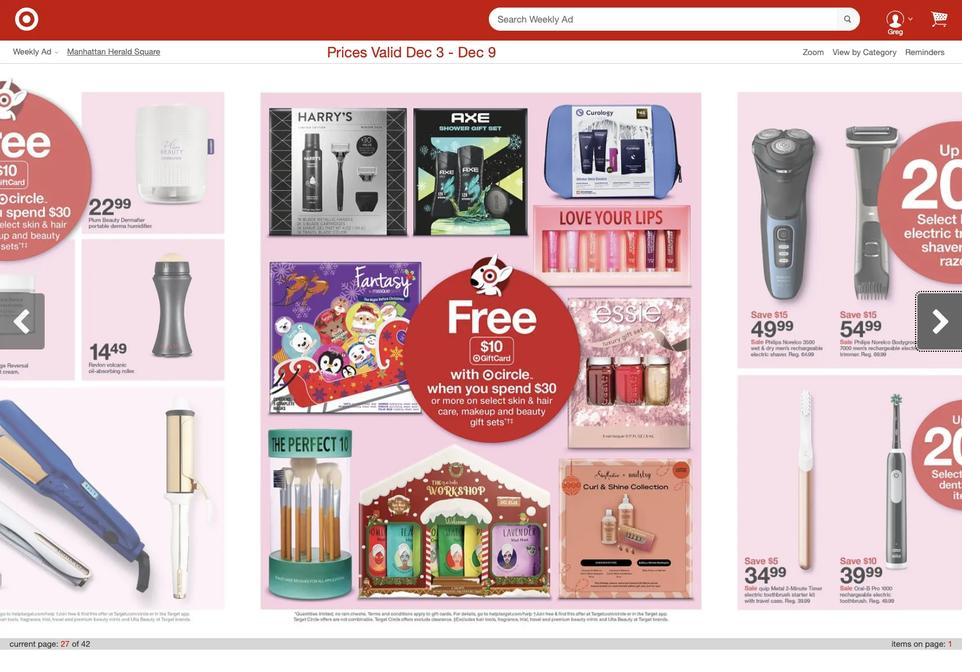 Task type: describe. For each thing, give the bounding box(es) containing it.
greg link
[[878, 0, 914, 37]]

3
[[436, 43, 444, 61]]

zoom
[[803, 47, 824, 57]]

prices
[[327, 43, 367, 61]]

manhattan herald square link
[[67, 46, 169, 58]]

page 28 image
[[720, 74, 963, 629]]

category
[[864, 47, 897, 57]]

manhattan herald square
[[67, 47, 160, 57]]

by
[[853, 47, 861, 57]]

1 dec from the left
[[406, 43, 432, 61]]

on
[[914, 639, 923, 649]]

weekly ad
[[13, 47, 51, 57]]

zoom-in element
[[803, 47, 824, 57]]

1 page: from the left
[[38, 639, 58, 649]]

items on page: 1
[[892, 639, 953, 649]]

42
[[81, 639, 90, 649]]

herald
[[108, 47, 132, 57]]

page 26 image
[[0, 74, 242, 629]]

prices valid dec 3 - dec 9
[[327, 43, 496, 61]]

square
[[134, 47, 160, 57]]

view by category link
[[833, 47, 906, 57]]



Task type: vqa. For each thing, say whether or not it's contained in the screenshot.
Ads
no



Task type: locate. For each thing, give the bounding box(es) containing it.
1
[[948, 639, 953, 649]]

form
[[489, 7, 860, 31]]

current page: 27 of 42
[[10, 639, 90, 649]]

ad
[[41, 47, 51, 57]]

of
[[72, 639, 79, 649]]

current
[[10, 639, 36, 649]]

weekly ad link
[[13, 46, 67, 58]]

Search Weekly Ad search field
[[489, 7, 860, 31]]

9
[[488, 43, 496, 61]]

page:
[[38, 639, 58, 649], [926, 639, 946, 649]]

zoom link
[[803, 46, 833, 58]]

go to target.com image
[[15, 7, 38, 30]]

1 horizontal spatial dec
[[458, 43, 484, 61]]

0 horizontal spatial dec
[[406, 43, 432, 61]]

page: left 27
[[38, 639, 58, 649]]

items
[[892, 639, 912, 649]]

view by category
[[833, 47, 897, 57]]

manhattan
[[67, 47, 106, 57]]

0 horizontal spatial page:
[[38, 639, 58, 649]]

dec right -
[[458, 43, 484, 61]]

view
[[833, 47, 850, 57]]

-
[[448, 43, 454, 61]]

valid
[[372, 43, 402, 61]]

1 horizontal spatial page:
[[926, 639, 946, 649]]

reminders
[[906, 47, 945, 57]]

2 page: from the left
[[926, 639, 946, 649]]

view your cart on target.com image
[[931, 11, 948, 27]]

page 27 image
[[242, 74, 720, 629]]

dec left 3
[[406, 43, 432, 61]]

weekly
[[13, 47, 39, 57]]

greg
[[888, 27, 903, 36]]

dec
[[406, 43, 432, 61], [458, 43, 484, 61]]

27
[[61, 639, 70, 649]]

reminders link
[[906, 46, 954, 58]]

2 dec from the left
[[458, 43, 484, 61]]

page: left 1
[[926, 639, 946, 649]]



